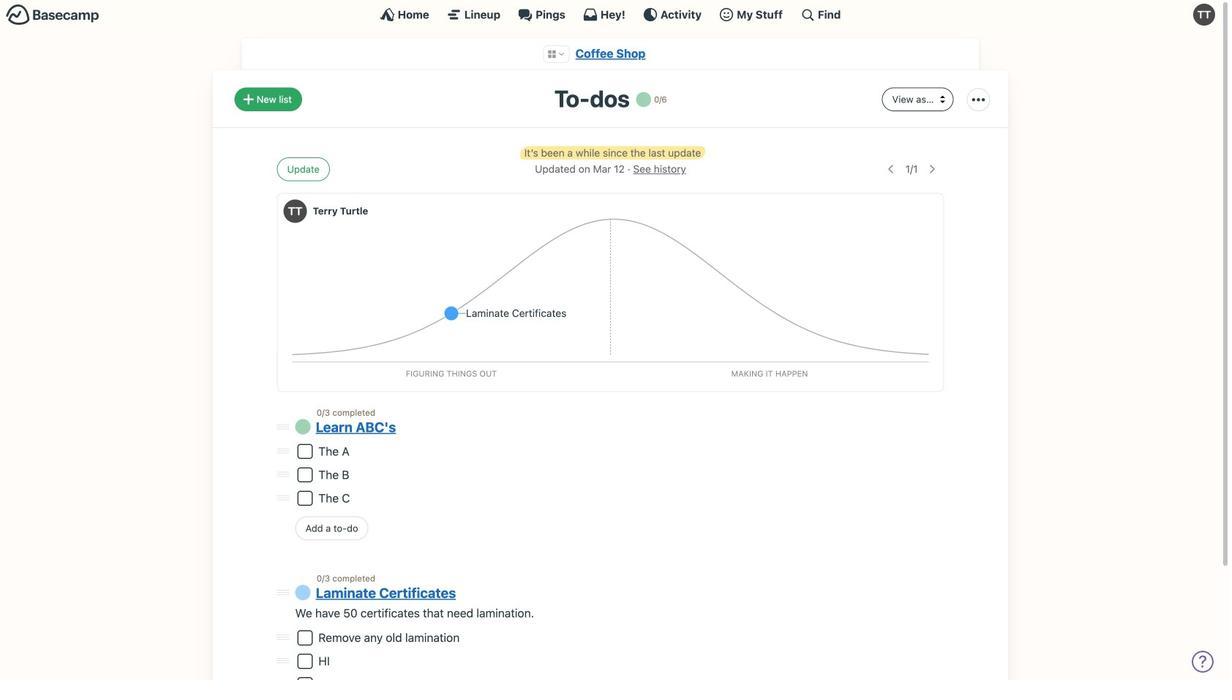 Task type: locate. For each thing, give the bounding box(es) containing it.
terry turtle image
[[284, 199, 307, 223]]

switch accounts image
[[6, 4, 100, 26]]

keyboard shortcut: ⌘ + / image
[[801, 7, 815, 22]]



Task type: describe. For each thing, give the bounding box(es) containing it.
main element
[[0, 0, 1222, 29]]

terry turtle image
[[1194, 4, 1216, 26]]

on mar 12 element
[[579, 163, 625, 175]]



Task type: vqa. For each thing, say whether or not it's contained in the screenshot.
on Mar 12 element
yes



